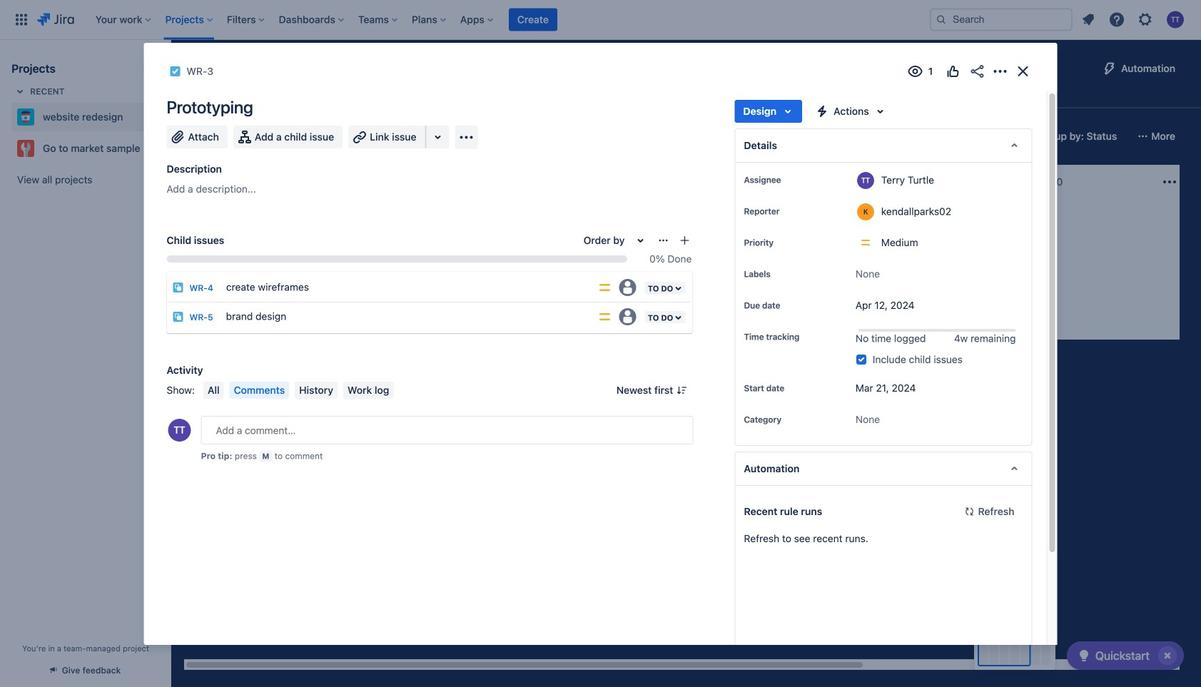 Task type: describe. For each thing, give the bounding box(es) containing it.
task image
[[170, 66, 181, 77]]

due date: 20 march 2024 image
[[607, 261, 618, 273]]

task image for medium icon
[[403, 243, 414, 254]]

due date: 20 march 2024 image
[[607, 261, 618, 273]]

Add a comment… field
[[201, 416, 694, 445]]

priority: medium image for issue type: sub-task image
[[598, 310, 613, 324]]

medium image
[[758, 280, 770, 291]]

dismiss quickstart image
[[1157, 645, 1180, 668]]

copy link to issue image
[[211, 65, 222, 76]]

actions image
[[992, 63, 1009, 80]]

reporter pin to top. only you can see pinned fields. image
[[783, 206, 794, 217]]

issue type: sub-task image
[[172, 282, 184, 294]]

automation image
[[1102, 60, 1119, 77]]

task image for high image
[[201, 243, 213, 254]]

vote options: no one has voted for this issue yet. image
[[945, 63, 962, 80]]

create child image
[[679, 235, 691, 246]]

close image
[[1015, 63, 1032, 80]]

add people image
[[367, 128, 384, 145]]

high image
[[356, 243, 367, 254]]



Task type: vqa. For each thing, say whether or not it's contained in the screenshot.
Collapse Recent projects icon on the top left of the page
yes



Task type: locate. For each thing, give the bounding box(es) containing it.
issue actions image
[[658, 235, 669, 246]]

add app image
[[458, 129, 475, 146]]

1 more information about this user image from the top
[[858, 172, 875, 189]]

due date pin to top. only you can see pinned fields. image
[[784, 300, 795, 311]]

jira image
[[37, 11, 74, 28], [37, 11, 74, 28]]

assignee pin to top. only you can see pinned fields. image
[[784, 174, 796, 186]]

primary element
[[9, 0, 919, 40]]

show subtasks image
[[841, 280, 858, 297]]

task image for medium image
[[604, 280, 616, 291]]

check image
[[1076, 648, 1093, 665]]

1 priority: medium image from the top
[[598, 281, 613, 295]]

2 horizontal spatial task image
[[604, 280, 616, 291]]

task image
[[201, 243, 213, 254], [403, 243, 414, 254], [604, 280, 616, 291]]

priority: medium image for issue type: sub-task icon
[[598, 281, 613, 295]]

2 priority: medium image from the top
[[598, 310, 613, 324]]

medium image
[[557, 243, 568, 254]]

Search field
[[931, 8, 1073, 31]]

priority: medium image
[[598, 281, 613, 295], [598, 310, 613, 324]]

0 vertical spatial priority: medium image
[[598, 281, 613, 295]]

labels pin to top. only you can see pinned fields. image
[[774, 269, 785, 280]]

collapse recent projects image
[[11, 83, 29, 100]]

tab list
[[180, 83, 954, 109]]

dialog
[[144, 43, 1058, 688]]

2 more information about this user image from the top
[[858, 204, 875, 221]]

details element
[[735, 129, 1033, 163]]

more information about this user image for assignee pin to top. only you can see pinned fields. image
[[858, 172, 875, 189]]

0 horizontal spatial task image
[[201, 243, 213, 254]]

menu bar
[[201, 382, 397, 399]]

more information about this user image
[[858, 172, 875, 189], [858, 204, 875, 221]]

0 vertical spatial more information about this user image
[[858, 172, 875, 189]]

more information about this user image for reporter pin to top. only you can see pinned fields. icon at the right
[[858, 204, 875, 221]]

banner
[[0, 0, 1202, 40]]

1 vertical spatial more information about this user image
[[858, 204, 875, 221]]

link web pages and more image
[[430, 129, 447, 146]]

search image
[[936, 14, 948, 25]]

issue type: sub-task image
[[172, 311, 184, 323]]

automation element
[[735, 452, 1033, 486]]

Search board text field
[[190, 126, 299, 146]]

1 horizontal spatial task image
[[403, 243, 414, 254]]

1 vertical spatial priority: medium image
[[598, 310, 613, 324]]



